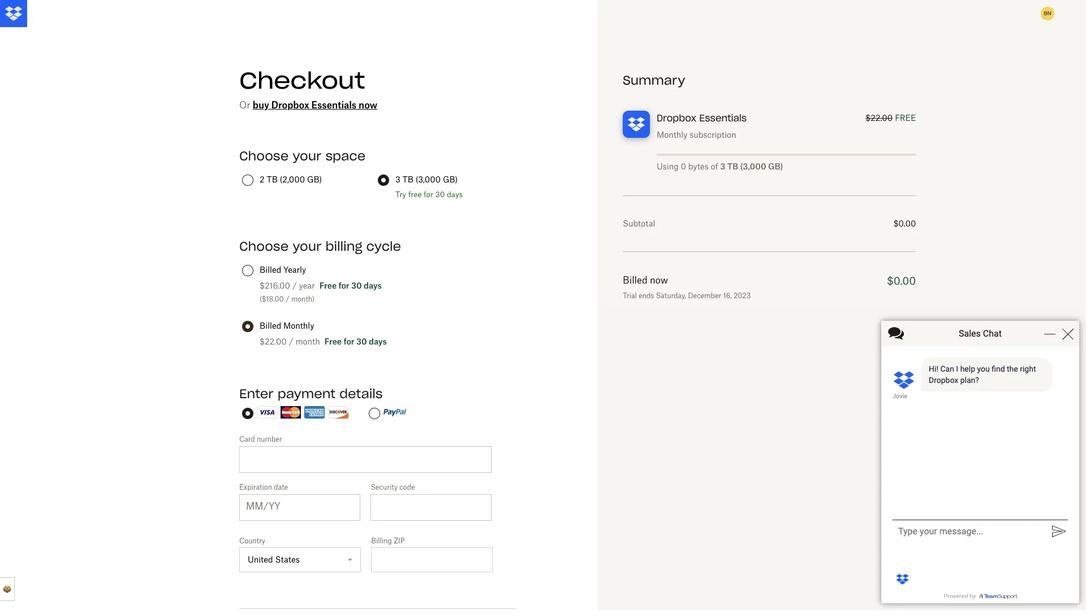 Task type: describe. For each thing, give the bounding box(es) containing it.
choose your space
[[239, 148, 366, 164]]

saturday,
[[656, 292, 686, 300]]

(3,000 inside summary list
[[740, 162, 766, 171]]

$216.00 / year free for 30 days ($18.00 / month)
[[260, 281, 382, 304]]

0 vertical spatial $0.00
[[894, 219, 916, 229]]

30 for $22.00 / month free for 30 days
[[356, 337, 367, 347]]

$22.00 for $22.00 / month free for 30 days
[[260, 337, 287, 347]]

your for space
[[293, 148, 322, 164]]

mastercard image
[[281, 407, 301, 419]]

progress bar inside summary list
[[657, 154, 916, 156]]

/ for yearly
[[292, 281, 297, 291]]

16,
[[723, 292, 732, 300]]

december
[[688, 292, 721, 300]]

1 vertical spatial /
[[286, 295, 289, 304]]

0 horizontal spatial monthly
[[283, 321, 314, 331]]

free for free for 30 days
[[325, 337, 342, 347]]

billed yearly
[[260, 265, 306, 275]]

/ for monthly
[[289, 337, 293, 347]]

checkout or buy dropbox essentials now
[[239, 66, 377, 111]]

3 tb (3,000 gb)
[[395, 175, 458, 184]]

billed now trial ends saturday, december 16, 2023
[[623, 275, 751, 300]]

days for $216.00 / year free for 30 days ($18.00 / month)
[[364, 281, 382, 291]]

dropbox inside checkout or buy dropbox essentials now
[[271, 100, 309, 111]]

for for $22.00 / month free for 30 days
[[344, 337, 354, 347]]

billing
[[371, 537, 392, 546]]

essentials inside checkout or buy dropbox essentials now
[[311, 100, 356, 111]]

now inside billed now trial ends saturday, december 16, 2023
[[650, 275, 668, 286]]

dropbox essentials
[[657, 113, 747, 124]]

1 vertical spatial $0.00
[[887, 275, 916, 287]]

billing zip
[[371, 537, 405, 546]]

30 for $216.00 / year free for 30 days ($18.00 / month)
[[351, 281, 362, 291]]

using 0 bytes of 3 tb (3,000 gb)
[[657, 162, 783, 171]]

days for $22.00 / month free for 30 days
[[369, 337, 387, 347]]

buy
[[253, 100, 269, 111]]

choose for choose your space
[[239, 148, 289, 164]]

(2,000
[[280, 175, 305, 184]]

month
[[296, 337, 320, 347]]

tb for 2 tb (2,000 gb)
[[267, 175, 278, 184]]

discover image
[[328, 407, 348, 419]]

$22.00 free
[[866, 113, 916, 123]]

$216.00
[[260, 281, 290, 291]]

space
[[326, 148, 366, 164]]

checkout
[[239, 66, 365, 95]]

choose for choose your billing cycle
[[239, 239, 289, 255]]

details
[[339, 386, 383, 402]]

Billing ZIP text field
[[371, 548, 493, 573]]

Billed Yearly radio
[[242, 265, 253, 277]]

1 vertical spatial (3,000
[[416, 175, 441, 184]]

essentials inside summary list
[[699, 113, 747, 124]]

using
[[657, 162, 679, 171]]

billed monthly
[[260, 321, 314, 331]]

bn button
[[1039, 5, 1057, 23]]

free
[[895, 113, 916, 123]]

2 TB (2,000 GB) radio
[[242, 175, 253, 186]]

gb) for 3 tb (3,000 gb)
[[443, 175, 458, 184]]

3 inside summary list
[[720, 162, 725, 171]]

now inside checkout or buy dropbox essentials now
[[359, 100, 377, 111]]



Task type: vqa. For each thing, say whether or not it's contained in the screenshot.
Explore
no



Task type: locate. For each thing, give the bounding box(es) containing it.
3 right of
[[720, 162, 725, 171]]

2 vertical spatial /
[[289, 337, 293, 347]]

billed right billed monthly radio
[[260, 321, 281, 331]]

3 TB (3,000 GB) radio
[[378, 175, 389, 186]]

1 horizontal spatial dropbox
[[657, 113, 696, 124]]

free
[[408, 190, 422, 199]]

30 down '3 tb (3,000 gb)'
[[435, 190, 445, 199]]

1 vertical spatial days
[[364, 281, 382, 291]]

0 vertical spatial free
[[319, 281, 337, 291]]

0 vertical spatial $22.00
[[866, 113, 893, 123]]

0 vertical spatial (3,000
[[740, 162, 766, 171]]

0 vertical spatial choose
[[239, 148, 289, 164]]

now up 'saturday,'
[[650, 275, 668, 286]]

for right month
[[344, 337, 354, 347]]

dropbox down checkout
[[271, 100, 309, 111]]

now up space
[[359, 100, 377, 111]]

1 vertical spatial billed
[[623, 275, 648, 286]]

0 vertical spatial days
[[447, 190, 463, 199]]

subtotal
[[623, 219, 655, 229]]

free
[[319, 281, 337, 291], [325, 337, 342, 347]]

or
[[239, 100, 250, 111]]

(3,000
[[740, 162, 766, 171], [416, 175, 441, 184]]

1 vertical spatial for
[[339, 281, 349, 291]]

monthly up 'using'
[[657, 130, 688, 140]]

2 horizontal spatial tb
[[727, 162, 738, 171]]

payment
[[278, 386, 335, 402]]

essentials down checkout
[[311, 100, 356, 111]]

for
[[424, 190, 433, 199], [339, 281, 349, 291], [344, 337, 354, 347]]

0 vertical spatial billed
[[260, 265, 281, 275]]

/ left month)
[[286, 295, 289, 304]]

country
[[239, 537, 265, 546]]

days up details
[[369, 337, 387, 347]]

0 horizontal spatial (3,000
[[416, 175, 441, 184]]

enter payment details
[[239, 386, 383, 402]]

essentials
[[311, 100, 356, 111], [699, 113, 747, 124]]

/
[[292, 281, 297, 291], [286, 295, 289, 304], [289, 337, 293, 347]]

2
[[260, 175, 265, 184]]

tb inside summary list
[[727, 162, 738, 171]]

your for billing
[[293, 239, 322, 255]]

free right month
[[325, 337, 342, 347]]

billed for yearly
[[260, 265, 281, 275]]

monthly inside summary list
[[657, 130, 688, 140]]

1 horizontal spatial (3,000
[[740, 162, 766, 171]]

your
[[293, 148, 322, 164], [293, 239, 322, 255]]

1 vertical spatial dropbox
[[657, 113, 696, 124]]

of
[[711, 162, 718, 171]]

$22.00 left free
[[866, 113, 893, 123]]

paypal image
[[384, 409, 406, 418]]

option group
[[238, 407, 518, 434]]

0 vertical spatial /
[[292, 281, 297, 291]]

choose up billed yearly radio
[[239, 239, 289, 255]]

2 your from the top
[[293, 239, 322, 255]]

$22.00 inside summary list
[[866, 113, 893, 123]]

yearly
[[283, 265, 306, 275]]

3
[[720, 162, 725, 171], [395, 175, 400, 184]]

ends
[[639, 292, 654, 300]]

tb
[[727, 162, 738, 171], [267, 175, 278, 184], [403, 175, 414, 184]]

billing
[[326, 239, 362, 255]]

2 horizontal spatial gb)
[[768, 162, 783, 171]]

1 horizontal spatial now
[[650, 275, 668, 286]]

tb for 3 tb (3,000 gb)
[[403, 175, 414, 184]]

30 down billing
[[351, 281, 362, 291]]

/ down billed monthly
[[289, 337, 293, 347]]

days
[[447, 190, 463, 199], [364, 281, 382, 291], [369, 337, 387, 347]]

for right free
[[424, 190, 433, 199]]

0 horizontal spatial $22.00
[[260, 337, 287, 347]]

30 inside $216.00 / year free for 30 days ($18.00 / month)
[[351, 281, 362, 291]]

($18.00
[[260, 295, 284, 304]]

$22.00 / month free for 30 days
[[260, 337, 387, 347]]

for for $216.00 / year free for 30 days ($18.00 / month)
[[339, 281, 349, 291]]

1 vertical spatial 3
[[395, 175, 400, 184]]

trial
[[623, 292, 637, 300]]

bn
[[1044, 10, 1051, 17]]

days down '3 tb (3,000 gb)'
[[447, 190, 463, 199]]

tb up free
[[403, 175, 414, 184]]

0 vertical spatial 3
[[720, 162, 725, 171]]

choose
[[239, 148, 289, 164], [239, 239, 289, 255]]

(3,000 up try free for 30 days
[[416, 175, 441, 184]]

$22.00 for $22.00 free
[[866, 113, 893, 123]]

1 vertical spatial choose
[[239, 239, 289, 255]]

billed
[[260, 265, 281, 275], [623, 275, 648, 286], [260, 321, 281, 331]]

zip
[[394, 537, 405, 546]]

for right year
[[339, 281, 349, 291]]

0 horizontal spatial tb
[[267, 175, 278, 184]]

progress bar
[[657, 154, 916, 156]]

0 vertical spatial for
[[424, 190, 433, 199]]

free right year
[[319, 281, 337, 291]]

None radio
[[242, 408, 253, 420], [369, 408, 380, 420], [242, 408, 253, 420], [369, 408, 380, 420]]

1 your from the top
[[293, 148, 322, 164]]

/ left year
[[292, 281, 297, 291]]

year
[[299, 281, 315, 291]]

1 horizontal spatial gb)
[[443, 175, 458, 184]]

your up yearly
[[293, 239, 322, 255]]

1 vertical spatial now
[[650, 275, 668, 286]]

gb) for 2 tb (2,000 gb)
[[307, 175, 322, 184]]

0 vertical spatial monthly
[[657, 130, 688, 140]]

1 horizontal spatial essentials
[[699, 113, 747, 124]]

monthly up month
[[283, 321, 314, 331]]

1 vertical spatial essentials
[[699, 113, 747, 124]]

choose up 2 at the left top of the page
[[239, 148, 289, 164]]

1 horizontal spatial $22.00
[[866, 113, 893, 123]]

2 tb (2,000 gb)
[[260, 175, 322, 184]]

days inside $216.00 / year free for 30 days ($18.00 / month)
[[364, 281, 382, 291]]

1 horizontal spatial monthly
[[657, 130, 688, 140]]

monthly
[[657, 130, 688, 140], [283, 321, 314, 331]]

2023
[[734, 292, 751, 300]]

summary list
[[623, 72, 916, 302]]

$0.00
[[894, 219, 916, 229], [887, 275, 916, 287]]

gb) inside summary list
[[768, 162, 783, 171]]

0 horizontal spatial 3
[[395, 175, 400, 184]]

cycle
[[366, 239, 401, 255]]

dropbox
[[271, 100, 309, 111], [657, 113, 696, 124]]

buy dropbox essentials now link
[[253, 100, 377, 111]]

0 vertical spatial dropbox
[[271, 100, 309, 111]]

essentials up subscription
[[699, 113, 747, 124]]

30 up details
[[356, 337, 367, 347]]

visa image
[[257, 407, 277, 419]]

30
[[435, 190, 445, 199], [351, 281, 362, 291], [356, 337, 367, 347]]

2 choose from the top
[[239, 239, 289, 255]]

monthly subscription
[[657, 130, 736, 140]]

0
[[681, 162, 686, 171]]

1 choose from the top
[[239, 148, 289, 164]]

summary
[[623, 72, 685, 88]]

free inside $216.00 / year free for 30 days ($18.00 / month)
[[319, 281, 337, 291]]

billed for monthly
[[260, 321, 281, 331]]

1 vertical spatial $22.00
[[260, 337, 287, 347]]

choose your billing cycle
[[239, 239, 401, 255]]

0 vertical spatial essentials
[[311, 100, 356, 111]]

bytes
[[688, 162, 709, 171]]

days down cycle
[[364, 281, 382, 291]]

1 vertical spatial monthly
[[283, 321, 314, 331]]

1 vertical spatial your
[[293, 239, 322, 255]]

billed up $216.00
[[260, 265, 281, 275]]

$22.00
[[866, 113, 893, 123], [260, 337, 287, 347]]

enter
[[239, 386, 274, 402]]

2 vertical spatial for
[[344, 337, 354, 347]]

tb right 2 at the left top of the page
[[267, 175, 278, 184]]

1 vertical spatial free
[[325, 337, 342, 347]]

1 horizontal spatial 3
[[720, 162, 725, 171]]

dropbox up monthly subscription
[[657, 113, 696, 124]]

free for ($18.00 / month)
[[319, 281, 337, 291]]

month)
[[291, 295, 315, 304]]

$22.00 down billed monthly
[[260, 337, 287, 347]]

0 horizontal spatial gb)
[[307, 175, 322, 184]]

Billed Monthly radio
[[242, 321, 253, 333]]

0 vertical spatial now
[[359, 100, 377, 111]]

dropbox inside summary list
[[657, 113, 696, 124]]

0 horizontal spatial now
[[359, 100, 377, 111]]

try
[[395, 190, 406, 199]]

for inside $216.00 / year free for 30 days ($18.00 / month)
[[339, 281, 349, 291]]

gb)
[[768, 162, 783, 171], [307, 175, 322, 184], [443, 175, 458, 184]]

billed for now
[[623, 275, 648, 286]]

1 horizontal spatial tb
[[403, 175, 414, 184]]

amex image
[[304, 407, 325, 419]]

0 vertical spatial 30
[[435, 190, 445, 199]]

1 vertical spatial 30
[[351, 281, 362, 291]]

0 horizontal spatial dropbox
[[271, 100, 309, 111]]

3 right 3 tb (3,000 gb) try free for 30 days radio
[[395, 175, 400, 184]]

2 vertical spatial days
[[369, 337, 387, 347]]

(3,000 right of
[[740, 162, 766, 171]]

subscription
[[690, 130, 736, 140]]

0 vertical spatial your
[[293, 148, 322, 164]]

billed inside billed now trial ends saturday, december 16, 2023
[[623, 275, 648, 286]]

now
[[359, 100, 377, 111], [650, 275, 668, 286]]

0 horizontal spatial essentials
[[311, 100, 356, 111]]

try free for 30 days
[[395, 190, 463, 199]]

your up (2,000
[[293, 148, 322, 164]]

tb right of
[[727, 162, 738, 171]]

2 vertical spatial billed
[[260, 321, 281, 331]]

2 vertical spatial 30
[[356, 337, 367, 347]]

billed up trial
[[623, 275, 648, 286]]



